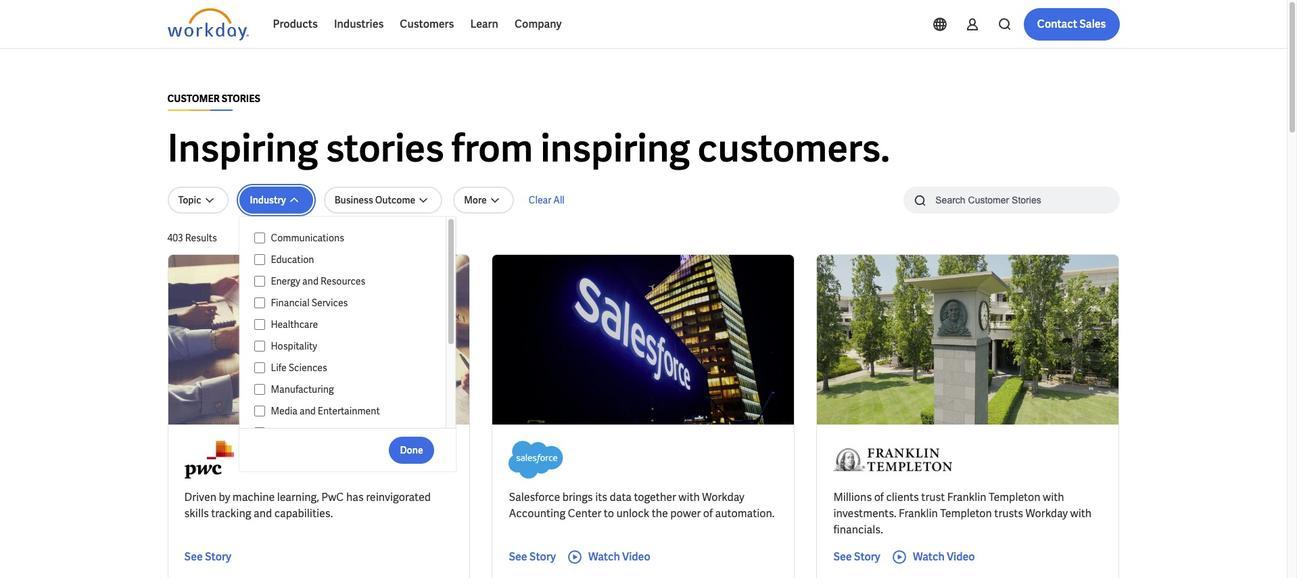 Task type: describe. For each thing, give the bounding box(es) containing it.
outcome
[[375, 194, 415, 206]]

from
[[452, 124, 533, 173]]

by
[[219, 490, 230, 504]]

industries button
[[326, 8, 392, 41]]

customers button
[[392, 8, 462, 41]]

energy
[[271, 275, 300, 287]]

products
[[273, 17, 318, 31]]

financials.
[[833, 523, 883, 537]]

products button
[[265, 8, 326, 41]]

inspiring
[[167, 124, 318, 173]]

clear all
[[529, 194, 565, 206]]

1 vertical spatial templeton
[[940, 506, 992, 521]]

clear all button
[[525, 187, 569, 214]]

pwc
[[321, 490, 344, 504]]

contact sales link
[[1024, 8, 1120, 41]]

all
[[553, 194, 565, 206]]

story for millions of clients trust franklin templeton with investments. franklin templeton trusts workday with financials.
[[854, 550, 880, 564]]

business outcome button
[[324, 187, 442, 214]]

millions of clients trust franklin templeton with investments. franklin templeton trusts workday with financials.
[[833, 490, 1092, 537]]

of inside the millions of clients trust franklin templeton with investments. franklin templeton trusts workday with financials.
[[874, 490, 884, 504]]

contact
[[1037, 17, 1077, 31]]

2 horizontal spatial with
[[1070, 506, 1092, 521]]

resources
[[321, 275, 365, 287]]

education link
[[265, 252, 433, 268]]

communications link
[[265, 230, 433, 246]]

nonprofit
[[271, 427, 312, 439]]

see story for salesforce brings its data together with workday accounting center to unlock the power of automation.
[[509, 550, 556, 564]]

watch video link for center
[[567, 549, 650, 565]]

more
[[464, 194, 487, 206]]

data
[[610, 490, 632, 504]]

inspiring
[[540, 124, 690, 173]]

and inside driven by machine learning, pwc has reinvigorated skills tracking and capabilities.
[[254, 506, 272, 521]]

1 horizontal spatial franklin
[[947, 490, 986, 504]]

media and entertainment
[[271, 405, 380, 417]]

nonprofit link
[[265, 425, 433, 441]]

sales
[[1079, 17, 1106, 31]]

customer stories
[[167, 93, 260, 105]]

skills
[[184, 506, 209, 521]]

company button
[[506, 8, 570, 41]]

watch video for to
[[588, 550, 650, 564]]

see story for millions of clients trust franklin templeton with investments. franklin templeton trusts workday with financials.
[[833, 550, 880, 564]]

financial services
[[271, 297, 348, 309]]

stories
[[326, 124, 444, 173]]

403 results
[[167, 232, 217, 244]]

watch for center
[[588, 550, 620, 564]]

accounting
[[509, 506, 565, 521]]

topic button
[[167, 187, 228, 214]]

the
[[652, 506, 668, 521]]

financial services link
[[265, 295, 433, 311]]

energy and resources link
[[265, 273, 433, 289]]

topic
[[178, 194, 201, 206]]

life
[[271, 362, 287, 374]]

see for salesforce brings its data together with workday accounting center to unlock the power of automation.
[[509, 550, 527, 564]]

life sciences
[[271, 362, 327, 374]]

done
[[400, 444, 423, 456]]

healthcare link
[[265, 316, 433, 333]]

education
[[271, 254, 314, 266]]

customers
[[400, 17, 454, 31]]

life sciences link
[[265, 360, 433, 376]]

and for entertainment
[[300, 405, 316, 417]]

communications
[[271, 232, 344, 244]]

watch video for templeton
[[913, 550, 975, 564]]

results
[[185, 232, 217, 244]]

customer
[[167, 93, 220, 105]]

media and entertainment link
[[265, 403, 433, 419]]

hospitality
[[271, 340, 317, 352]]

0 vertical spatial templeton
[[989, 490, 1040, 504]]

workday inside the millions of clients trust franklin templeton with investments. franklin templeton trusts workday with financials.
[[1026, 506, 1068, 521]]

trusts
[[994, 506, 1023, 521]]



Task type: locate. For each thing, give the bounding box(es) containing it.
story down "accounting"
[[529, 550, 556, 564]]

0 horizontal spatial of
[[703, 506, 713, 521]]

media
[[271, 405, 298, 417]]

millions
[[833, 490, 872, 504]]

pricewaterhousecoopers global licensing services corporation (pwc) image
[[184, 441, 234, 479]]

center
[[568, 506, 601, 521]]

see story link for salesforce brings its data together with workday accounting center to unlock the power of automation.
[[509, 549, 556, 565]]

0 horizontal spatial workday
[[702, 490, 744, 504]]

driven by machine learning, pwc has reinvigorated skills tracking and capabilities.
[[184, 490, 431, 521]]

more button
[[453, 187, 514, 214]]

1 video from the left
[[622, 550, 650, 564]]

together
[[634, 490, 676, 504]]

0 horizontal spatial see story
[[184, 550, 231, 564]]

franklin down trust
[[899, 506, 938, 521]]

of
[[874, 490, 884, 504], [703, 506, 713, 521]]

0 horizontal spatial watch video link
[[567, 549, 650, 565]]

learn
[[470, 17, 498, 31]]

clear
[[529, 194, 551, 206]]

0 vertical spatial of
[[874, 490, 884, 504]]

watch video
[[588, 550, 650, 564], [913, 550, 975, 564]]

see story link
[[184, 549, 231, 565], [509, 549, 556, 565], [833, 549, 880, 565]]

1 watch from the left
[[588, 550, 620, 564]]

watch video link for franklin
[[891, 549, 975, 565]]

power
[[670, 506, 701, 521]]

templeton up the trusts
[[989, 490, 1040, 504]]

2 watch video from the left
[[913, 550, 975, 564]]

video
[[622, 550, 650, 564], [947, 550, 975, 564]]

1 see story link from the left
[[184, 549, 231, 565]]

story for salesforce brings its data together with workday accounting center to unlock the power of automation.
[[529, 550, 556, 564]]

has
[[346, 490, 364, 504]]

services
[[312, 297, 348, 309]]

video for to
[[622, 550, 650, 564]]

2 story from the left
[[529, 550, 556, 564]]

1 watch video link from the left
[[567, 549, 650, 565]]

video for templeton
[[947, 550, 975, 564]]

workday right the trusts
[[1026, 506, 1068, 521]]

see story link for millions of clients trust franklin templeton with investments. franklin templeton trusts workday with financials.
[[833, 549, 880, 565]]

with inside salesforce brings its data together with workday accounting center to unlock the power of automation.
[[678, 490, 700, 504]]

capabilities.
[[274, 506, 333, 521]]

3 see story link from the left
[[833, 549, 880, 565]]

2 horizontal spatial see
[[833, 550, 852, 564]]

watch video link down the millions of clients trust franklin templeton with investments. franklin templeton trusts workday with financials.
[[891, 549, 975, 565]]

industry
[[250, 194, 286, 206]]

3 see story from the left
[[833, 550, 880, 564]]

watch video link down the to
[[567, 549, 650, 565]]

driven
[[184, 490, 216, 504]]

None checkbox
[[254, 232, 265, 244], [254, 275, 265, 287], [254, 340, 265, 352], [254, 383, 265, 396], [254, 405, 265, 417], [254, 232, 265, 244], [254, 275, 265, 287], [254, 340, 265, 352], [254, 383, 265, 396], [254, 405, 265, 417]]

tracking
[[211, 506, 251, 521]]

and
[[302, 275, 318, 287], [300, 405, 316, 417], [254, 506, 272, 521]]

sciences
[[289, 362, 327, 374]]

workday inside salesforce brings its data together with workday accounting center to unlock the power of automation.
[[702, 490, 744, 504]]

1 horizontal spatial watch
[[913, 550, 945, 564]]

0 vertical spatial franklin
[[947, 490, 986, 504]]

2 watch video link from the left
[[891, 549, 975, 565]]

2 see story link from the left
[[509, 549, 556, 565]]

see
[[184, 550, 203, 564], [509, 550, 527, 564], [833, 550, 852, 564]]

financial
[[271, 297, 310, 309]]

0 horizontal spatial watch
[[588, 550, 620, 564]]

and inside energy and resources link
[[302, 275, 318, 287]]

clients
[[886, 490, 919, 504]]

Search Customer Stories text field
[[927, 188, 1093, 212]]

salesforce
[[509, 490, 560, 504]]

workday
[[702, 490, 744, 504], [1026, 506, 1068, 521]]

1 horizontal spatial video
[[947, 550, 975, 564]]

1 horizontal spatial workday
[[1026, 506, 1068, 521]]

see story link down financials.
[[833, 549, 880, 565]]

inspiring stories from inspiring customers.
[[167, 124, 890, 173]]

see story link down skills
[[184, 549, 231, 565]]

automation.
[[715, 506, 775, 521]]

1 vertical spatial franklin
[[899, 506, 938, 521]]

stories
[[222, 93, 260, 105]]

1 watch video from the left
[[588, 550, 650, 564]]

2 vertical spatial and
[[254, 506, 272, 521]]

see down financials.
[[833, 550, 852, 564]]

watch down the millions of clients trust franklin templeton with investments. franklin templeton trusts workday with financials.
[[913, 550, 945, 564]]

video down "unlock"
[[622, 550, 650, 564]]

1 horizontal spatial see story link
[[509, 549, 556, 565]]

0 horizontal spatial watch video
[[588, 550, 650, 564]]

1 story from the left
[[205, 550, 231, 564]]

0 horizontal spatial video
[[622, 550, 650, 564]]

done button
[[389, 437, 434, 464]]

1 horizontal spatial with
[[1043, 490, 1064, 504]]

entertainment
[[318, 405, 380, 417]]

0 horizontal spatial with
[[678, 490, 700, 504]]

watch video down the millions of clients trust franklin templeton with investments. franklin templeton trusts workday with financials.
[[913, 550, 975, 564]]

1 horizontal spatial watch video
[[913, 550, 975, 564]]

trust
[[921, 490, 945, 504]]

2 horizontal spatial story
[[854, 550, 880, 564]]

2 horizontal spatial see story link
[[833, 549, 880, 565]]

salesforce.com image
[[509, 441, 563, 479]]

watch
[[588, 550, 620, 564], [913, 550, 945, 564]]

video down the millions of clients trust franklin templeton with investments. franklin templeton trusts workday with financials.
[[947, 550, 975, 564]]

and down the manufacturing
[[300, 405, 316, 417]]

and up financial services
[[302, 275, 318, 287]]

0 horizontal spatial see
[[184, 550, 203, 564]]

investments.
[[833, 506, 896, 521]]

story down financials.
[[854, 550, 880, 564]]

its
[[595, 490, 607, 504]]

manufacturing
[[271, 383, 334, 396]]

energy and resources
[[271, 275, 365, 287]]

company
[[515, 17, 562, 31]]

0 horizontal spatial franklin
[[899, 506, 938, 521]]

3 see from the left
[[833, 550, 852, 564]]

1 vertical spatial and
[[300, 405, 316, 417]]

go to the homepage image
[[167, 8, 249, 41]]

2 see from the left
[[509, 550, 527, 564]]

see story down skills
[[184, 550, 231, 564]]

0 vertical spatial and
[[302, 275, 318, 287]]

2 see story from the left
[[509, 550, 556, 564]]

and inside media and entertainment link
[[300, 405, 316, 417]]

0 horizontal spatial story
[[205, 550, 231, 564]]

1 horizontal spatial story
[[529, 550, 556, 564]]

1 vertical spatial workday
[[1026, 506, 1068, 521]]

None checkbox
[[254, 254, 265, 266], [254, 297, 265, 309], [254, 319, 265, 331], [254, 362, 265, 374], [254, 427, 265, 439], [254, 254, 265, 266], [254, 297, 265, 309], [254, 319, 265, 331], [254, 362, 265, 374], [254, 427, 265, 439]]

machine
[[232, 490, 275, 504]]

1 horizontal spatial see story
[[509, 550, 556, 564]]

and for resources
[[302, 275, 318, 287]]

watch video down the to
[[588, 550, 650, 564]]

0 vertical spatial workday
[[702, 490, 744, 504]]

customers.
[[698, 124, 890, 173]]

1 horizontal spatial see
[[509, 550, 527, 564]]

franklin
[[947, 490, 986, 504], [899, 506, 938, 521]]

1 horizontal spatial of
[[874, 490, 884, 504]]

industry button
[[239, 187, 313, 214]]

of up the investments.
[[874, 490, 884, 504]]

0 horizontal spatial see story link
[[184, 549, 231, 565]]

watch for franklin
[[913, 550, 945, 564]]

1 vertical spatial of
[[703, 506, 713, 521]]

hospitality link
[[265, 338, 433, 354]]

workday up automation.
[[702, 490, 744, 504]]

watch video link
[[567, 549, 650, 565], [891, 549, 975, 565]]

industries
[[334, 17, 384, 31]]

unlock
[[616, 506, 649, 521]]

healthcare
[[271, 319, 318, 331]]

see down "accounting"
[[509, 550, 527, 564]]

business
[[335, 194, 373, 206]]

salesforce brings its data together with workday accounting center to unlock the power of automation.
[[509, 490, 775, 521]]

watch down the to
[[588, 550, 620, 564]]

2 video from the left
[[947, 550, 975, 564]]

see story
[[184, 550, 231, 564], [509, 550, 556, 564], [833, 550, 880, 564]]

1 see from the left
[[184, 550, 203, 564]]

to
[[604, 506, 614, 521]]

2 watch from the left
[[913, 550, 945, 564]]

3 story from the left
[[854, 550, 880, 564]]

see story down financials.
[[833, 550, 880, 564]]

manufacturing link
[[265, 381, 433, 398]]

1 horizontal spatial watch video link
[[891, 549, 975, 565]]

brings
[[562, 490, 593, 504]]

see down skills
[[184, 550, 203, 564]]

see for millions of clients trust franklin templeton with investments. franklin templeton trusts workday with financials.
[[833, 550, 852, 564]]

reinvigorated
[[366, 490, 431, 504]]

contact sales
[[1037, 17, 1106, 31]]

story down tracking
[[205, 550, 231, 564]]

see story down "accounting"
[[509, 550, 556, 564]]

and down machine
[[254, 506, 272, 521]]

learn button
[[462, 8, 506, 41]]

403
[[167, 232, 183, 244]]

see story link down "accounting"
[[509, 549, 556, 565]]

story
[[205, 550, 231, 564], [529, 550, 556, 564], [854, 550, 880, 564]]

learning,
[[277, 490, 319, 504]]

with
[[678, 490, 700, 504], [1043, 490, 1064, 504], [1070, 506, 1092, 521]]

1 see story from the left
[[184, 550, 231, 564]]

2 horizontal spatial see story
[[833, 550, 880, 564]]

of inside salesforce brings its data together with workday accounting center to unlock the power of automation.
[[703, 506, 713, 521]]

business outcome
[[335, 194, 415, 206]]

templeton down trust
[[940, 506, 992, 521]]

franklin templeton companies, llc image
[[833, 441, 952, 479]]

of right power
[[703, 506, 713, 521]]

franklin right trust
[[947, 490, 986, 504]]



Task type: vqa. For each thing, say whether or not it's contained in the screenshot.
2nd Global from the top of the page
no



